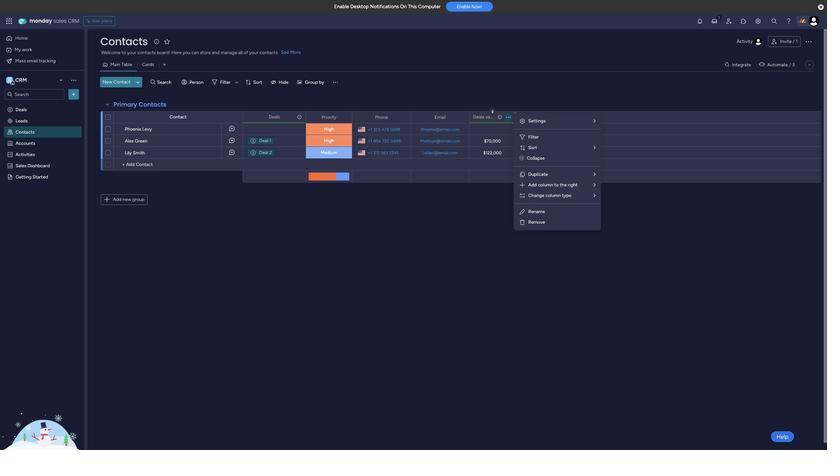Task type: describe. For each thing, give the bounding box(es) containing it.
email
[[435, 115, 446, 120]]

/ for 3
[[790, 62, 792, 68]]

add new group
[[113, 197, 145, 203]]

2 contacts from the left
[[260, 50, 278, 56]]

activity button
[[735, 36, 766, 47]]

list arrow image for add column to the right
[[594, 183, 596, 188]]

see inside welcome to your contacts board! here you can store and manage all of your contacts see more
[[281, 50, 289, 55]]

new contact button
[[100, 77, 133, 88]]

+1 325 478 5698
[[368, 127, 401, 132]]

collapse
[[527, 156, 545, 161]]

store
[[200, 50, 211, 56]]

deal 1
[[259, 138, 272, 144]]

now!
[[472, 4, 482, 9]]

on
[[400, 4, 407, 10]]

$70,000
[[485, 139, 501, 144]]

see more link
[[281, 49, 302, 56]]

leilani@email.com link
[[421, 151, 460, 155]]

Phone field
[[374, 114, 390, 121]]

public dashboard image
[[7, 163, 13, 169]]

see inside see plans button
[[92, 18, 100, 24]]

menu containing settings
[[514, 113, 601, 231]]

computer
[[418, 4, 441, 10]]

add new group button
[[101, 195, 148, 205]]

sales dashboard
[[16, 163, 50, 169]]

crm inside workspace selection element
[[15, 77, 27, 83]]

dapulse close image
[[819, 4, 824, 11]]

column for change
[[546, 193, 561, 199]]

+ Add Contact text field
[[117, 161, 240, 169]]

alex green
[[125, 138, 148, 144]]

can
[[192, 50, 199, 56]]

accounts
[[16, 140, 35, 146]]

arrow down image
[[233, 78, 241, 86]]

apps image
[[741, 18, 747, 24]]

my work
[[15, 47, 32, 52]]

add for add new group
[[113, 197, 122, 203]]

leilani@email.com
[[423, 151, 458, 155]]

lottie animation image
[[0, 384, 84, 451]]

remove
[[529, 220, 546, 225]]

desktop
[[351, 4, 369, 10]]

Priority field
[[320, 114, 338, 121]]

monday
[[29, 17, 52, 25]]

home button
[[4, 33, 71, 44]]

change
[[529, 193, 545, 199]]

workspace options image
[[70, 77, 77, 84]]

1 contacts from the left
[[138, 50, 156, 56]]

contacts inside list box
[[16, 129, 35, 135]]

+1 325 478 5698 link
[[365, 125, 401, 134]]

email
[[27, 58, 38, 64]]

phoenix@email.com
[[421, 127, 460, 132]]

main table
[[110, 62, 132, 67]]

duplicate
[[529, 172, 548, 177]]

+1 for +1 312 563 2541
[[368, 151, 373, 155]]

search everything image
[[772, 18, 778, 24]]

enable for enable now!
[[457, 4, 471, 9]]

right
[[568, 182, 578, 188]]

Primary Contacts field
[[112, 100, 168, 109]]

invite / 1 button
[[769, 36, 801, 47]]

madison@email.com link
[[419, 139, 462, 144]]

options image up the filter icon
[[517, 113, 530, 123]]

5698
[[391, 127, 401, 132]]

type
[[562, 193, 572, 199]]

new
[[103, 79, 112, 85]]

automate
[[768, 62, 789, 68]]

and
[[212, 50, 220, 56]]

you
[[183, 50, 190, 56]]

main
[[110, 62, 120, 67]]

lily
[[125, 150, 132, 156]]

hide
[[279, 79, 289, 85]]

$122,000
[[484, 151, 502, 155]]

primary
[[114, 100, 137, 109]]

see plans button
[[83, 16, 115, 26]]

enable for enable desktop notifications on this computer
[[334, 4, 349, 10]]

1 image
[[717, 14, 723, 21]]

tracking
[[39, 58, 56, 64]]

help
[[777, 434, 789, 441]]

options image down workspace options icon
[[70, 91, 77, 98]]

my
[[15, 47, 21, 52]]

list arrow image for settings
[[594, 119, 596, 124]]

mass email tracking
[[15, 58, 56, 64]]

group by button
[[295, 77, 328, 88]]

phoenix@email.com link
[[420, 127, 461, 132]]

select product image
[[6, 18, 13, 24]]

column information image for deals value
[[498, 115, 503, 120]]

to inside menu
[[555, 182, 559, 188]]

here
[[172, 50, 182, 56]]

invite members image
[[726, 18, 733, 24]]

person button
[[179, 77, 208, 88]]

leads
[[16, 118, 28, 124]]

deal for deal 2
[[259, 150, 268, 156]]

autopilot image
[[760, 60, 765, 69]]

325
[[374, 127, 381, 132]]

mass
[[15, 58, 26, 64]]

group
[[305, 79, 318, 85]]

list arrow image for change column type
[[594, 194, 596, 198]]

svg image
[[250, 150, 257, 156]]

public board image
[[7, 174, 13, 180]]

by
[[319, 79, 324, 85]]

my work button
[[4, 44, 71, 55]]

0 vertical spatial contacts
[[100, 34, 148, 49]]

invite
[[781, 39, 792, 44]]

table
[[121, 62, 132, 67]]

options image left deals value field
[[460, 112, 465, 123]]

primary contacts
[[114, 100, 167, 109]]

medium
[[321, 150, 338, 156]]

workspace selection element
[[6, 76, 28, 85]]

list box containing deals
[[0, 103, 84, 272]]

+1 for +1 325 478 5698
[[368, 127, 373, 132]]

more
[[290, 50, 301, 55]]

settings
[[529, 118, 546, 124]]

Email field
[[433, 114, 448, 121]]

0499
[[391, 139, 401, 144]]

1 horizontal spatial crm
[[68, 17, 79, 25]]

phoenix levy
[[125, 127, 152, 132]]

deals value
[[474, 114, 497, 120]]

getting
[[16, 174, 31, 180]]

1 inside the deal 1 element
[[270, 138, 272, 144]]

column for add
[[538, 182, 554, 188]]

v2 collapse column outline image
[[520, 156, 524, 161]]



Task type: vqa. For each thing, say whether or not it's contained in the screenshot.
Closed within Field
no



Task type: locate. For each thing, give the bounding box(es) containing it.
Search in workspace field
[[14, 91, 55, 98]]

deal right svg image
[[259, 138, 268, 144]]

list box
[[0, 103, 84, 272]]

cards button
[[137, 59, 159, 70]]

2 vertical spatial list arrow image
[[594, 194, 596, 198]]

1 horizontal spatial to
[[555, 182, 559, 188]]

0 vertical spatial list arrow image
[[594, 119, 596, 124]]

crm right the sales
[[68, 17, 79, 25]]

+1 312 563 2541
[[368, 151, 399, 155]]

1 inside 'invite / 1' button
[[796, 39, 798, 44]]

welcome to your contacts board! here you can store and manage all of your contacts see more
[[101, 50, 301, 56]]

0 vertical spatial high
[[324, 127, 334, 132]]

+1 left 312
[[368, 151, 373, 155]]

deals up leads
[[16, 107, 27, 112]]

+1 854 722 0499
[[368, 139, 401, 144]]

show board description image
[[153, 38, 161, 45]]

column information image
[[297, 115, 302, 120], [498, 115, 503, 120]]

started
[[33, 174, 48, 180]]

contacts inside field
[[139, 100, 167, 109]]

0 horizontal spatial crm
[[15, 77, 27, 83]]

your up table
[[127, 50, 136, 56]]

emails settings image
[[755, 18, 762, 24]]

722
[[382, 139, 390, 144]]

contacts up accounts at left
[[16, 129, 35, 135]]

help image
[[786, 18, 793, 24]]

2 your from the left
[[249, 50, 259, 56]]

high for phoenix levy
[[324, 127, 334, 132]]

column up change column type
[[538, 182, 554, 188]]

1 horizontal spatial deals
[[269, 114, 280, 120]]

sales
[[53, 17, 67, 25]]

high up medium
[[324, 138, 334, 144]]

to inside welcome to your contacts board! here you can store and manage all of your contacts see more
[[122, 50, 126, 56]]

list arrow image for duplicate
[[594, 172, 596, 177]]

Deals field
[[267, 114, 282, 121]]

add
[[529, 182, 537, 188], [113, 197, 122, 203]]

2 +1 from the top
[[368, 139, 373, 144]]

add to favorites image
[[164, 38, 170, 45]]

value
[[486, 114, 497, 120]]

high for alex green
[[324, 138, 334, 144]]

1 vertical spatial list arrow image
[[594, 183, 596, 188]]

notifications
[[370, 4, 399, 10]]

plans
[[101, 18, 112, 24]]

2 list arrow image from the top
[[594, 172, 596, 177]]

0 horizontal spatial column information image
[[297, 115, 302, 120]]

filter image
[[519, 134, 526, 141]]

sort right sort image
[[529, 145, 538, 151]]

2
[[270, 150, 272, 156]]

1 list arrow image from the top
[[594, 146, 596, 150]]

1 vertical spatial /
[[790, 62, 792, 68]]

sort desc image
[[492, 110, 494, 114]]

0 vertical spatial list arrow image
[[594, 146, 596, 150]]

invite / 1
[[781, 39, 798, 44]]

filter inside menu
[[529, 134, 539, 140]]

rename image
[[519, 209, 526, 215]]

contacts down v2 search image
[[139, 100, 167, 109]]

collapse board header image
[[808, 62, 813, 67]]

contacts up cards
[[138, 50, 156, 56]]

group
[[132, 197, 145, 203]]

filter inside filter popup button
[[220, 79, 231, 85]]

enable
[[334, 4, 349, 10], [457, 4, 471, 9]]

deal 2 element
[[247, 149, 275, 157]]

contact inside button
[[114, 79, 131, 85]]

levy
[[142, 127, 152, 132]]

1 vertical spatial crm
[[15, 77, 27, 83]]

see left plans
[[92, 18, 100, 24]]

1 horizontal spatial contacts
[[260, 50, 278, 56]]

1 vertical spatial to
[[555, 182, 559, 188]]

contacts up welcome
[[100, 34, 148, 49]]

lottie animation element
[[0, 384, 84, 451]]

settings image
[[519, 118, 526, 125]]

cards
[[142, 62, 154, 67]]

manage
[[221, 50, 237, 56]]

column information image right value
[[498, 115, 503, 120]]

0 horizontal spatial see
[[92, 18, 100, 24]]

1 vertical spatial contacts
[[139, 100, 167, 109]]

1 right invite
[[796, 39, 798, 44]]

list arrow image
[[594, 119, 596, 124], [594, 183, 596, 188], [594, 194, 596, 198]]

0 horizontal spatial contact
[[114, 79, 131, 85]]

1 horizontal spatial your
[[249, 50, 259, 56]]

contact
[[114, 79, 131, 85], [170, 114, 187, 120]]

1 vertical spatial 1
[[270, 138, 272, 144]]

sort asc image
[[492, 110, 494, 114]]

c
[[8, 77, 11, 83]]

add view image
[[163, 62, 166, 67]]

2 vertical spatial +1
[[368, 151, 373, 155]]

deal left the 2
[[259, 150, 268, 156]]

options image
[[70, 91, 77, 98], [297, 112, 301, 123], [507, 112, 511, 123], [460, 112, 465, 123], [517, 113, 530, 123]]

change column type image
[[519, 193, 526, 199]]

option
[[0, 104, 84, 105]]

sort image
[[519, 145, 526, 151]]

0 horizontal spatial to
[[122, 50, 126, 56]]

854
[[374, 139, 381, 144]]

0 horizontal spatial your
[[127, 50, 136, 56]]

2 deal from the top
[[259, 150, 268, 156]]

/
[[794, 39, 795, 44], [790, 62, 792, 68]]

deals up deal 1
[[269, 114, 280, 120]]

crm right workspace image
[[15, 77, 27, 83]]

1 deal from the top
[[259, 138, 268, 144]]

Contacts field
[[99, 34, 150, 49]]

312
[[374, 151, 380, 155]]

0 horizontal spatial add
[[113, 197, 122, 203]]

column information image for deals
[[297, 115, 302, 120]]

filter left arrow down 'image'
[[220, 79, 231, 85]]

deal 2
[[259, 150, 272, 156]]

0 vertical spatial filter
[[220, 79, 231, 85]]

add column to the right
[[529, 182, 578, 188]]

contacts left see more link
[[260, 50, 278, 56]]

your right of
[[249, 50, 259, 56]]

Deals value field
[[472, 114, 497, 121]]

2 high from the top
[[324, 138, 334, 144]]

1 vertical spatial add
[[113, 197, 122, 203]]

1 +1 from the top
[[368, 127, 373, 132]]

enable left desktop
[[334, 4, 349, 10]]

sort inside popup button
[[253, 79, 262, 85]]

high
[[324, 127, 334, 132], [324, 138, 334, 144]]

contacts
[[138, 50, 156, 56], [260, 50, 278, 56]]

sort
[[253, 79, 262, 85], [529, 145, 538, 151]]

/ for 1
[[794, 39, 795, 44]]

1 vertical spatial column
[[546, 193, 561, 199]]

/ inside button
[[794, 39, 795, 44]]

1 list arrow image from the top
[[594, 119, 596, 124]]

new contact
[[103, 79, 131, 85]]

/ right invite
[[794, 39, 795, 44]]

0 vertical spatial 1
[[796, 39, 798, 44]]

1 horizontal spatial filter
[[529, 134, 539, 140]]

deal for deal 1
[[259, 138, 268, 144]]

3 +1 from the top
[[368, 151, 373, 155]]

enable desktop notifications on this computer
[[334, 4, 441, 10]]

+1 for +1 854 722 0499
[[368, 139, 373, 144]]

add left new
[[113, 197, 122, 203]]

column information image right deals field
[[297, 115, 302, 120]]

column down add column to the right
[[546, 193, 561, 199]]

0 horizontal spatial enable
[[334, 4, 349, 10]]

work
[[22, 47, 32, 52]]

getting started
[[16, 174, 48, 180]]

svg image
[[250, 138, 257, 144]]

main table button
[[100, 59, 137, 70]]

0 vertical spatial crm
[[68, 17, 79, 25]]

3
[[793, 62, 795, 68]]

3 list arrow image from the top
[[594, 194, 596, 198]]

add column to the right image
[[519, 182, 526, 189]]

duplicate image
[[519, 172, 526, 178]]

options image left settings image
[[507, 112, 511, 123]]

enable left now!
[[457, 4, 471, 9]]

priority
[[322, 115, 337, 120]]

+1
[[368, 127, 373, 132], [368, 139, 373, 144], [368, 151, 373, 155]]

dapulse integrations image
[[725, 62, 730, 67]]

the
[[560, 182, 567, 188]]

all
[[238, 50, 243, 56]]

1 high from the top
[[324, 127, 334, 132]]

menu
[[514, 113, 601, 231]]

0 vertical spatial see
[[92, 18, 100, 24]]

filter button
[[210, 77, 241, 88]]

sales
[[16, 163, 26, 169]]

+1 312 563 2541 link
[[365, 149, 399, 157]]

1
[[796, 39, 798, 44], [270, 138, 272, 144]]

0 vertical spatial to
[[122, 50, 126, 56]]

1 vertical spatial +1
[[368, 139, 373, 144]]

0 vertical spatial sort
[[253, 79, 262, 85]]

angle down image
[[136, 80, 140, 85]]

1 horizontal spatial sort
[[529, 145, 538, 151]]

activity
[[737, 39, 753, 44]]

to down contacts 'field'
[[122, 50, 126, 56]]

hide button
[[268, 77, 293, 88]]

1 horizontal spatial column information image
[[498, 115, 503, 120]]

0 vertical spatial contact
[[114, 79, 131, 85]]

inbox image
[[712, 18, 718, 24]]

notifications image
[[697, 18, 704, 24]]

sort right arrow down 'image'
[[253, 79, 262, 85]]

of
[[244, 50, 248, 56]]

list arrow image for sort
[[594, 146, 596, 150]]

Search field
[[156, 78, 175, 87]]

christina overa image
[[809, 16, 820, 26]]

0 horizontal spatial filter
[[220, 79, 231, 85]]

enable inside button
[[457, 4, 471, 9]]

green
[[135, 138, 148, 144]]

automate / 3
[[768, 62, 795, 68]]

v2 search image
[[151, 79, 156, 86]]

1 vertical spatial see
[[281, 50, 289, 55]]

filter right the filter icon
[[529, 134, 539, 140]]

1 up the 2
[[270, 138, 272, 144]]

dashboard
[[28, 163, 50, 169]]

filter
[[220, 79, 231, 85], [529, 134, 539, 140]]

high down priority field at the top left of the page
[[324, 127, 334, 132]]

contacts
[[100, 34, 148, 49], [139, 100, 167, 109], [16, 129, 35, 135]]

menu image
[[332, 79, 339, 86]]

1 vertical spatial sort
[[529, 145, 538, 151]]

workspace image
[[6, 77, 13, 84]]

0 horizontal spatial 1
[[270, 138, 272, 144]]

to left the the
[[555, 182, 559, 188]]

0 vertical spatial deal
[[259, 138, 268, 144]]

options image
[[805, 38, 813, 46]]

1 horizontal spatial see
[[281, 50, 289, 55]]

phone
[[375, 115, 388, 120]]

1 column information image from the left
[[297, 115, 302, 120]]

0 vertical spatial +1
[[368, 127, 373, 132]]

board!
[[157, 50, 170, 56]]

1 horizontal spatial add
[[529, 182, 537, 188]]

group by
[[305, 79, 324, 85]]

phoenix
[[125, 127, 141, 132]]

1 horizontal spatial contact
[[170, 114, 187, 120]]

activities
[[16, 152, 35, 157]]

home
[[15, 35, 28, 41]]

+1 left 854
[[368, 139, 373, 144]]

2 column information image from the left
[[498, 115, 503, 120]]

add for add column to the right
[[529, 182, 537, 188]]

alex
[[125, 138, 134, 144]]

options image right deals field
[[297, 112, 301, 123]]

0 horizontal spatial sort
[[253, 79, 262, 85]]

1 vertical spatial deal
[[259, 150, 268, 156]]

1 horizontal spatial 1
[[796, 39, 798, 44]]

0 horizontal spatial deals
[[16, 107, 27, 112]]

enable now! button
[[446, 2, 493, 12]]

add inside 'button'
[[113, 197, 122, 203]]

0 vertical spatial add
[[529, 182, 537, 188]]

1 vertical spatial list arrow image
[[594, 172, 596, 177]]

smith
[[133, 150, 145, 156]]

1 vertical spatial contact
[[170, 114, 187, 120]]

deal 1 element
[[247, 137, 275, 145]]

1 vertical spatial high
[[324, 138, 334, 144]]

deals
[[16, 107, 27, 112], [269, 114, 280, 120], [474, 114, 485, 120]]

deals left value
[[474, 114, 485, 120]]

1 horizontal spatial /
[[794, 39, 795, 44]]

1 horizontal spatial enable
[[457, 4, 471, 9]]

+1 left 325
[[368, 127, 373, 132]]

2 horizontal spatial deals
[[474, 114, 485, 120]]

change column type
[[529, 193, 572, 199]]

enable now!
[[457, 4, 482, 9]]

remove image
[[519, 219, 526, 226]]

0 horizontal spatial contacts
[[138, 50, 156, 56]]

person
[[190, 79, 204, 85]]

1 your from the left
[[127, 50, 136, 56]]

list arrow image
[[594, 146, 596, 150], [594, 172, 596, 177]]

0 vertical spatial column
[[538, 182, 554, 188]]

2 vertical spatial contacts
[[16, 129, 35, 135]]

see left more
[[281, 50, 289, 55]]

+1 854 722 0499 link
[[365, 137, 401, 145]]

integrate
[[733, 62, 752, 68]]

add right "add column to the right" image on the top right of the page
[[529, 182, 537, 188]]

2 list arrow image from the top
[[594, 183, 596, 188]]

/ left 3 on the right top of the page
[[790, 62, 792, 68]]

0 horizontal spatial /
[[790, 62, 792, 68]]

2541
[[389, 151, 399, 155]]

mass email tracking button
[[4, 56, 71, 66]]

1 vertical spatial filter
[[529, 134, 539, 140]]

0 vertical spatial /
[[794, 39, 795, 44]]



